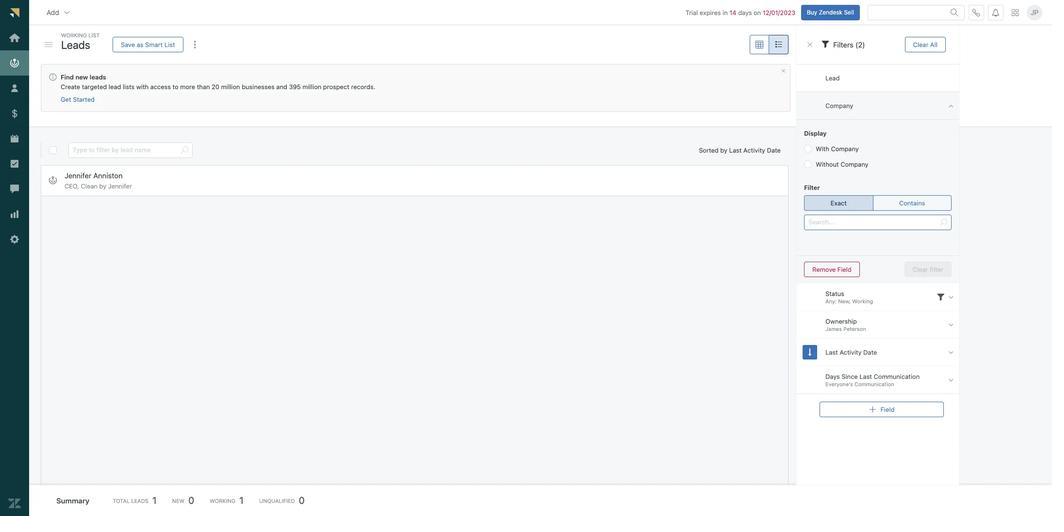 Task type: locate. For each thing, give the bounding box(es) containing it.
on
[[754, 9, 761, 16]]

clean
[[81, 182, 98, 190]]

1 vertical spatial leads
[[131, 498, 148, 504]]

jennifer
[[65, 171, 91, 180], [108, 182, 132, 190]]

1 vertical spatial search image
[[181, 147, 188, 154]]

2 1 from the left
[[239, 495, 244, 507]]

leads right handler image
[[61, 38, 90, 51]]

more
[[180, 83, 195, 91]]

filter fill image
[[937, 294, 945, 301]]

display
[[804, 130, 827, 137]]

working inside "working 1"
[[210, 498, 236, 504]]

by down "anniston"
[[99, 182, 106, 190]]

search image
[[951, 9, 958, 16], [181, 147, 188, 154], [940, 219, 947, 227]]

2 0 from the left
[[299, 495, 305, 507]]

new 0
[[172, 495, 194, 507]]

working inside status any: new, working
[[852, 299, 873, 305]]

field right remove
[[838, 266, 852, 273]]

0 horizontal spatial working
[[61, 32, 87, 38]]

Search... field
[[809, 215, 936, 230]]

0 vertical spatial company
[[826, 102, 853, 110]]

0 horizontal spatial 1
[[152, 495, 157, 507]]

million right 20
[[221, 83, 240, 91]]

info image
[[49, 73, 57, 81]]

add button
[[39, 3, 79, 22]]

status any: new, working
[[826, 290, 873, 305]]

2 horizontal spatial working
[[852, 299, 873, 305]]

remove
[[812, 266, 836, 273]]

0 horizontal spatial list
[[88, 32, 100, 38]]

0 vertical spatial field
[[838, 266, 852, 273]]

2 horizontal spatial last
[[860, 373, 872, 381]]

communication up add icon
[[855, 382, 894, 388]]

get started
[[61, 96, 95, 103]]

long arrow down image
[[808, 349, 812, 357]]

angle down image
[[949, 321, 954, 329], [949, 376, 954, 385]]

last activity date
[[826, 349, 877, 357]]

list
[[88, 32, 100, 38], [164, 41, 175, 48]]

list right 'smart'
[[164, 41, 175, 48]]

anniston
[[93, 171, 123, 180]]

0 vertical spatial list
[[88, 32, 100, 38]]

1 vertical spatial list
[[164, 41, 175, 48]]

last inside days since last communication everyone's communication
[[860, 373, 872, 381]]

2 angle down image from the top
[[949, 376, 954, 385]]

0 horizontal spatial million
[[221, 83, 240, 91]]

list up leads
[[88, 32, 100, 38]]

status
[[826, 290, 844, 298]]

1 horizontal spatial million
[[302, 83, 321, 91]]

0 vertical spatial working
[[61, 32, 87, 38]]

prospect
[[323, 83, 349, 91]]

lead
[[826, 74, 840, 82]]

create
[[61, 83, 80, 91]]

0 horizontal spatial activity
[[743, 146, 765, 154]]

1 horizontal spatial 1
[[239, 495, 244, 507]]

buy zendesk sell
[[807, 9, 854, 16]]

1
[[152, 495, 157, 507], [239, 495, 244, 507]]

by
[[720, 146, 727, 154], [99, 182, 106, 190]]

working down chevron down image
[[61, 32, 87, 38]]

0 horizontal spatial search image
[[181, 147, 188, 154]]

0 vertical spatial last
[[729, 146, 742, 154]]

leads image
[[49, 177, 57, 184]]

handler image
[[45, 42, 52, 47]]

company up without company
[[831, 145, 859, 153]]

1 left new on the bottom of the page
[[152, 495, 157, 507]]

last right 'sorted'
[[729, 146, 742, 154]]

cancel image
[[806, 41, 814, 49]]

jennifer down "anniston"
[[108, 182, 132, 190]]

buy zendesk sell button
[[801, 5, 860, 20]]

1 vertical spatial activity
[[840, 349, 862, 357]]

exact button
[[804, 196, 873, 211]]

get started link
[[61, 96, 95, 104]]

company down with company on the top right
[[841, 161, 868, 168]]

list inside button
[[164, 41, 175, 48]]

1 horizontal spatial by
[[720, 146, 727, 154]]

jp
[[1031, 8, 1039, 16]]

contains button
[[873, 196, 952, 211]]

2 horizontal spatial search image
[[951, 9, 958, 16]]

total leads 1
[[113, 495, 157, 507]]

field right add icon
[[881, 406, 895, 414]]

1 horizontal spatial jennifer
[[108, 182, 132, 190]]

last right the long arrow down icon
[[826, 349, 838, 357]]

0 vertical spatial angle down image
[[949, 321, 954, 329]]

working right new 0
[[210, 498, 236, 504]]

0 vertical spatial jennifer
[[65, 171, 91, 180]]

clear all
[[913, 41, 938, 48]]

leads
[[61, 38, 90, 51], [131, 498, 148, 504]]

0 horizontal spatial last
[[729, 146, 742, 154]]

Type to filter by lead name field
[[73, 143, 177, 158]]

1 horizontal spatial working
[[210, 498, 236, 504]]

1 horizontal spatial date
[[863, 349, 877, 357]]

0 right the unqualified
[[299, 495, 305, 507]]

0 right new on the bottom of the page
[[188, 495, 194, 507]]

with
[[816, 145, 829, 153]]

field
[[838, 266, 852, 273], [881, 406, 895, 414]]

last for since
[[860, 373, 872, 381]]

1 0 from the left
[[188, 495, 194, 507]]

businesses
[[242, 83, 275, 91]]

lead
[[109, 83, 121, 91]]

0 vertical spatial communication
[[874, 373, 920, 381]]

1 vertical spatial working
[[852, 299, 873, 305]]

search image for search... field
[[940, 219, 947, 227]]

1 horizontal spatial field
[[881, 406, 895, 414]]

working for 1
[[210, 498, 236, 504]]

activity down peterson
[[840, 349, 862, 357]]

0 horizontal spatial by
[[99, 182, 106, 190]]

activity right 'sorted'
[[743, 146, 765, 154]]

last right the since
[[860, 373, 872, 381]]

2 angle down image from the top
[[949, 349, 954, 357]]

1 horizontal spatial leads
[[131, 498, 148, 504]]

lists
[[123, 83, 135, 91]]

1 angle down image from the top
[[949, 321, 954, 329]]

2 vertical spatial last
[[860, 373, 872, 381]]

communication
[[874, 373, 920, 381], [855, 382, 894, 388]]

trial expires in 14 days on 12/01/2023
[[686, 9, 795, 16]]

0 horizontal spatial 0
[[188, 495, 194, 507]]

1 horizontal spatial list
[[164, 41, 175, 48]]

1 vertical spatial field
[[881, 406, 895, 414]]

0 for new 0
[[188, 495, 194, 507]]

1 1 from the left
[[152, 495, 157, 507]]

days
[[738, 9, 752, 16]]

new
[[172, 498, 185, 504]]

angle down image for ownership
[[949, 321, 954, 329]]

field button
[[820, 402, 944, 418]]

company down lead
[[826, 102, 853, 110]]

2 vertical spatial search image
[[940, 219, 947, 227]]

date
[[767, 146, 781, 154], [863, 349, 877, 357]]

company
[[826, 102, 853, 110], [831, 145, 859, 153], [841, 161, 868, 168]]

ownership
[[826, 318, 857, 326]]

than
[[197, 83, 210, 91]]

million
[[221, 83, 240, 91], [302, 83, 321, 91]]

million right 395
[[302, 83, 321, 91]]

expires
[[700, 9, 721, 16]]

peterson
[[843, 326, 866, 333]]

0 horizontal spatial field
[[838, 266, 852, 273]]

clear
[[913, 41, 929, 48]]

0 vertical spatial date
[[767, 146, 781, 154]]

1 left the unqualified
[[239, 495, 244, 507]]

1 vertical spatial angle down image
[[949, 376, 954, 385]]

1 vertical spatial angle down image
[[949, 349, 954, 357]]

jennifer up ceo,
[[65, 171, 91, 180]]

0 vertical spatial by
[[720, 146, 727, 154]]

0 vertical spatial angle down image
[[949, 293, 954, 302]]

0 vertical spatial activity
[[743, 146, 765, 154]]

angle down image
[[949, 293, 954, 302], [949, 349, 954, 357]]

0
[[188, 495, 194, 507], [299, 495, 305, 507]]

leads right total
[[131, 498, 148, 504]]

1 horizontal spatial last
[[826, 349, 838, 357]]

working inside working list leads
[[61, 32, 87, 38]]

2 vertical spatial working
[[210, 498, 236, 504]]

0 horizontal spatial leads
[[61, 38, 90, 51]]

targeted
[[82, 83, 107, 91]]

1 vertical spatial company
[[831, 145, 859, 153]]

last
[[729, 146, 742, 154], [826, 349, 838, 357], [860, 373, 872, 381]]

working 1
[[210, 495, 244, 507]]

bell image
[[992, 9, 1000, 16]]

jp button
[[1027, 5, 1042, 20]]

0 vertical spatial leads
[[61, 38, 90, 51]]

0 for unqualified 0
[[299, 495, 305, 507]]

communication up field button
[[874, 373, 920, 381]]

0 vertical spatial search image
[[951, 9, 958, 16]]

activity
[[743, 146, 765, 154], [840, 349, 862, 357]]

by right 'sorted'
[[720, 146, 727, 154]]

1 vertical spatial by
[[99, 182, 106, 190]]

with
[[136, 83, 149, 91]]

overflow vertical fill image
[[191, 41, 199, 49]]

and
[[276, 83, 287, 91]]

chevron down image
[[63, 9, 71, 16]]

1 vertical spatial date
[[863, 349, 877, 357]]

395
[[289, 83, 301, 91]]

smart
[[145, 41, 163, 48]]

without company
[[816, 161, 868, 168]]

leads inside working list leads
[[61, 38, 90, 51]]

working right the "new,"
[[852, 299, 873, 305]]

to
[[173, 83, 178, 91]]

1 vertical spatial last
[[826, 349, 838, 357]]

2 vertical spatial company
[[841, 161, 868, 168]]

1 horizontal spatial 0
[[299, 495, 305, 507]]

1 horizontal spatial search image
[[940, 219, 947, 227]]



Task type: describe. For each thing, give the bounding box(es) containing it.
total
[[113, 498, 130, 504]]

12/01/2023
[[763, 9, 795, 16]]

with company
[[816, 145, 859, 153]]

working list leads
[[61, 32, 100, 51]]

angle up image
[[949, 102, 954, 110]]

access
[[150, 83, 171, 91]]

remove field
[[812, 266, 852, 273]]

sorted
[[699, 146, 719, 154]]

1 vertical spatial communication
[[855, 382, 894, 388]]

as
[[137, 41, 143, 48]]

days
[[826, 373, 840, 381]]

buy
[[807, 9, 817, 16]]

1 million from the left
[[221, 83, 240, 91]]

save as smart list
[[121, 41, 175, 48]]

unqualified 0
[[259, 495, 305, 507]]

summary
[[56, 497, 89, 506]]

20
[[212, 83, 219, 91]]

sell
[[844, 9, 854, 16]]

1 vertical spatial jennifer
[[108, 182, 132, 190]]

add
[[47, 8, 59, 16]]

save
[[121, 41, 135, 48]]

ceo,
[[65, 182, 79, 190]]

angle down image for days since last communication
[[949, 376, 954, 385]]

company for with
[[831, 145, 859, 153]]

new,
[[838, 299, 851, 305]]

search image for the type to filter by lead name field
[[181, 147, 188, 154]]

jennifer anniston link
[[65, 171, 123, 180]]

get
[[61, 96, 71, 103]]

clear all button
[[905, 37, 946, 52]]

started
[[73, 96, 95, 103]]

last for by
[[729, 146, 742, 154]]

working for leads
[[61, 32, 87, 38]]

zendesk products image
[[1012, 9, 1019, 16]]

0 horizontal spatial date
[[767, 146, 781, 154]]

in
[[723, 9, 728, 16]]

since
[[842, 373, 858, 381]]

0 horizontal spatial jennifer
[[65, 171, 91, 180]]

14
[[730, 9, 736, 16]]

zendesk image
[[8, 498, 21, 511]]

filters (2)
[[833, 40, 865, 49]]

leads inside total leads 1
[[131, 498, 148, 504]]

add image
[[869, 406, 877, 414]]

filter fill image
[[822, 40, 829, 48]]

calls image
[[973, 9, 980, 16]]

save as smart list button
[[113, 37, 183, 52]]

records.
[[351, 83, 375, 91]]

any:
[[826, 299, 837, 305]]

company for without
[[841, 161, 868, 168]]

jennifer anniston ceo, clean by jennifer
[[65, 171, 132, 190]]

1 angle down image from the top
[[949, 293, 954, 302]]

leads
[[90, 73, 106, 81]]

find new leads create targeted lead lists with access to more than 20 million businesses and 395 million prospect records.
[[61, 73, 375, 91]]

trial
[[686, 9, 698, 16]]

days since last communication everyone's communication
[[826, 373, 920, 388]]

(2)
[[855, 40, 865, 49]]

ownership james peterson
[[826, 318, 866, 333]]

new
[[75, 73, 88, 81]]

cancel image
[[781, 68, 786, 74]]

by inside jennifer anniston ceo, clean by jennifer
[[99, 182, 106, 190]]

sorted by last activity date
[[699, 146, 781, 154]]

2 million from the left
[[302, 83, 321, 91]]

1 horizontal spatial activity
[[840, 349, 862, 357]]

find
[[61, 73, 74, 81]]

zendesk
[[819, 9, 843, 16]]

without
[[816, 161, 839, 168]]

exact
[[831, 199, 847, 207]]

contains
[[899, 199, 925, 207]]

remove field button
[[804, 262, 860, 278]]

list inside working list leads
[[88, 32, 100, 38]]

filter
[[804, 184, 820, 192]]

all
[[930, 41, 938, 48]]

james
[[826, 326, 842, 333]]

everyone's
[[826, 382, 853, 388]]

unqualified
[[259, 498, 295, 504]]

filters
[[833, 40, 854, 49]]



Task type: vqa. For each thing, say whether or not it's contained in the screenshot.
FOR inside The Add Attributes To Rows To Make Individual Charts For Each Attribute Value.
no



